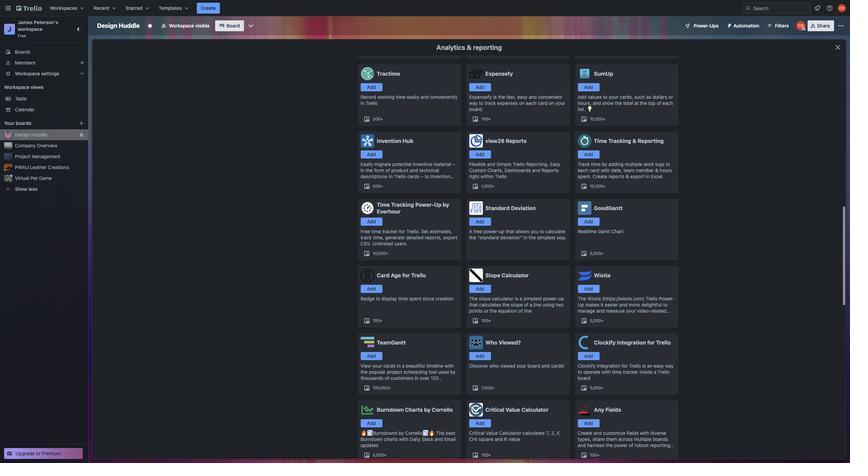 Task type: locate. For each thing, give the bounding box(es) containing it.
dollars
[[653, 94, 667, 100]]

0 horizontal spatial tracker
[[382, 228, 398, 234]]

power- left sm image
[[694, 23, 710, 29]]

create button
[[197, 3, 220, 14]]

huddle up company overview
[[31, 132, 47, 137]]

0 vertical spatial value
[[506, 407, 520, 413]]

critical up chi
[[469, 430, 485, 436]]

add button for time tracking power-up by everhour
[[361, 218, 382, 226]]

show menu image
[[838, 22, 845, 29]]

0 horizontal spatial slope
[[479, 296, 491, 301]]

or inside the slope calculator is a simplest power-up that calculates the slope of a line using two points or the equation of line
[[484, 308, 489, 314]]

line right "equation" on the right bottom of the page
[[524, 308, 532, 314]]

0 horizontal spatial on
[[519, 100, 525, 106]]

expensefy for expensefy
[[486, 71, 513, 77]]

1 horizontal spatial up
[[559, 296, 564, 301]]

slope up points
[[479, 296, 491, 301]]

way inside expensefy is the fast, easy and convenient way to track expenses on each card on your board.
[[469, 100, 478, 106]]

share button
[[808, 20, 834, 31]]

the right at
[[640, 100, 647, 106]]

2 horizontal spatial create
[[593, 173, 608, 179]]

1 horizontal spatial power-
[[543, 296, 559, 301]]

0 vertical spatial line
[[534, 302, 541, 308]]

potential
[[393, 161, 412, 167]]

tracking for power-
[[391, 202, 414, 208]]

value up critical value calculator calculates t, z, f, chi square and r value
[[506, 407, 520, 413]]

free inside "free time tracker for trello. set estimates, track time, generate detailed reports, export csv. unlimited users."
[[361, 228, 370, 234]]

+ for goodgantt
[[601, 251, 604, 256]]

christina overa (christinaovera) image
[[838, 4, 846, 12]]

and right easily
[[421, 94, 429, 100]]

1 horizontal spatial tracker
[[623, 369, 639, 375]]

integration
[[597, 363, 621, 369]]

1 vertical spatial or
[[484, 308, 489, 314]]

discover
[[469, 363, 488, 369]]

reports
[[506, 138, 527, 144], [542, 167, 559, 173]]

workspace inside workspace visible button
[[169, 23, 194, 29]]

design huddle up company overview
[[15, 132, 47, 137]]

customize views image
[[247, 22, 254, 29]]

time inside track time by adding multiple work logs to each card with date, team member & hours spent. create reports & export in excel.
[[591, 161, 601, 167]]

view26
[[486, 138, 505, 144]]

time inside time tracking power-up by everhour
[[377, 202, 390, 208]]

the up the expenses
[[498, 94, 505, 100]]

2 on from the left
[[549, 100, 555, 106]]

deviation"
[[500, 235, 522, 240]]

of right "equation" on the right bottom of the page
[[519, 308, 523, 314]]

the down view
[[361, 369, 368, 375]]

2 1,000 + from the top
[[482, 385, 495, 390]]

add inside 'add values to your cards, such as dollars or hours, and show the total at the top of each list. 💡'
[[578, 94, 587, 100]]

calculator up the value at the bottom
[[499, 430, 522, 436]]

2 1,000 from the top
[[482, 385, 492, 390]]

calculator inside critical value calculator calculates t, z, f, chi square and r value
[[499, 430, 522, 436]]

way for clockify integration for trello
[[665, 363, 674, 369]]

create inside track time by adding multiple work logs to each card with date, team member & hours spent. create reports & export in excel.
[[593, 173, 608, 179]]

0 vertical spatial critical
[[486, 407, 505, 413]]

1 horizontal spatial on
[[549, 100, 555, 106]]

1 vertical spatial line
[[524, 308, 532, 314]]

cards
[[407, 173, 420, 179], [384, 363, 396, 369]]

csv.
[[361, 241, 371, 246]]

your inside expensefy is the fast, easy and convenient way to track expenses on each card on your board.
[[556, 100, 565, 106]]

huddle inside text box
[[119, 22, 140, 29]]

1 horizontal spatial –
[[453, 161, 455, 167]]

the
[[469, 296, 478, 301], [436, 430, 445, 436]]

design
[[97, 22, 117, 29], [15, 132, 30, 137]]

100 + down square
[[482, 453, 491, 458]]

your boards with 5 items element
[[4, 119, 69, 127]]

charts
[[405, 407, 423, 413]]

1 vertical spatial reporting
[[650, 442, 670, 448]]

calculates down calculator
[[479, 302, 501, 308]]

to up board.
[[479, 100, 484, 106]]

simplest down 'calculate'
[[537, 235, 556, 240]]

+ for burndown charts by corrello
[[384, 453, 387, 458]]

card down 'convenient'
[[538, 100, 548, 106]]

1 vertical spatial time
[[377, 202, 390, 208]]

calculator right slope
[[502, 272, 529, 278]]

add button for teamgantt
[[361, 352, 382, 360]]

the inside create and customize fields with diverse types, share them across multiple boards and harness the power of robust reporting tool.
[[606, 442, 613, 448]]

the slope calculator is a simplest power-up that calculates the slope of a line using two points or the equation of line
[[469, 296, 564, 314]]

set
[[421, 228, 429, 234]]

0 horizontal spatial way
[[469, 100, 478, 106]]

view your cards in a beautiful timeline with the popular project scheduling tool used by thousands of customers in over 120 countries.
[[361, 363, 456, 387]]

+ for expensefy
[[489, 116, 491, 122]]

1 vertical spatial is
[[515, 296, 519, 301]]

add button for burndown charts by corrello
[[361, 419, 382, 427]]

1 horizontal spatial board
[[578, 375, 591, 381]]

0 horizontal spatial power-
[[415, 202, 434, 208]]

trello right integration
[[656, 339, 671, 346]]

add button up board.
[[469, 83, 491, 91]]

0 horizontal spatial easy
[[517, 94, 528, 100]]

100 for slope calculator
[[482, 318, 489, 323]]

multiple inside track time by adding multiple work logs to each card with date, team member & hours spent. create reports & export in excel.
[[625, 161, 642, 167]]

10,000 +
[[590, 116, 606, 122], [590, 184, 606, 189], [373, 251, 389, 256]]

500 for tractime
[[373, 116, 381, 122]]

1 vertical spatial power-
[[415, 202, 434, 208]]

power- inside time tracking power-up by everhour
[[415, 202, 434, 208]]

for inside "free time tracker for trello. set estimates, track time, generate detailed reports, export csv. unlimited users."
[[399, 228, 405, 234]]

way
[[469, 100, 478, 106], [665, 363, 674, 369]]

+ for tractime
[[381, 116, 383, 122]]

flexible
[[469, 161, 486, 167]]

design up company
[[15, 132, 30, 137]]

1 horizontal spatial the
[[469, 296, 478, 301]]

in inside record working time easily and conveniently in trello
[[361, 100, 365, 106]]

1 horizontal spatial design
[[97, 22, 117, 29]]

1 vertical spatial clockify
[[578, 363, 596, 369]]

for inside the clockify integration for trello is an easy way to operate with time tracker inside a trello board
[[622, 363, 628, 369]]

cards up project
[[384, 363, 396, 369]]

create right 'spent.'
[[593, 173, 608, 179]]

1 500 + from the top
[[373, 116, 383, 122]]

create inside create and customize fields with diverse types, share them across multiple boards and harness the power of robust reporting tool.
[[578, 430, 593, 436]]

game
[[39, 175, 52, 181]]

add button for slope calculator
[[469, 285, 491, 293]]

simple
[[497, 161, 512, 167]]

each down track
[[578, 167, 589, 173]]

flexible and simple trello reporting. easy custom charts, dashboards and reports right within trello
[[469, 161, 560, 179]]

2 horizontal spatial each
[[663, 100, 673, 106]]

1 vertical spatial 10,000
[[590, 184, 603, 189]]

harness
[[587, 442, 605, 448]]

🔥📉burndowns
[[361, 430, 398, 436]]

calculates inside the slope calculator is a simplest power-up that calculates the slope of a line using two points or the equation of line
[[479, 302, 501, 308]]

0 horizontal spatial that
[[469, 302, 478, 308]]

time
[[396, 94, 406, 100], [591, 161, 601, 167], [372, 228, 381, 234], [398, 296, 408, 301], [612, 369, 622, 375]]

using
[[543, 302, 555, 308]]

that
[[506, 228, 515, 234], [469, 302, 478, 308]]

badge
[[361, 296, 375, 301]]

"standard
[[478, 235, 499, 240]]

1 vertical spatial way
[[665, 363, 674, 369]]

1 horizontal spatial calculates
[[523, 430, 545, 436]]

is inside expensefy is the fast, easy and convenient way to track expenses on each card on your board.
[[493, 94, 497, 100]]

10,000 + down 'spent.'
[[590, 184, 606, 189]]

and inside 'add values to your cards, such as dollars or hours, and show the total at the top of each list. 💡'
[[593, 100, 601, 106]]

0 vertical spatial multiple
[[625, 161, 642, 167]]

upgrade to premium
[[16, 450, 61, 456]]

board
[[227, 23, 240, 29]]

–
[[453, 161, 455, 167], [421, 173, 424, 179]]

add for view26 reports
[[476, 151, 485, 157]]

time right track
[[591, 161, 601, 167]]

add button for card age for trello
[[361, 285, 382, 293]]

add for who viewed?
[[476, 353, 485, 359]]

& left reporting
[[633, 138, 637, 144]]

1 vertical spatial value
[[486, 430, 498, 436]]

add button
[[361, 83, 382, 91], [469, 83, 491, 91], [578, 83, 600, 91], [361, 150, 382, 159], [469, 150, 491, 159], [578, 150, 600, 159], [361, 218, 382, 226], [469, 218, 491, 226], [578, 218, 600, 226], [361, 285, 382, 293], [469, 285, 491, 293], [578, 285, 600, 293], [361, 352, 382, 360], [469, 352, 491, 360], [578, 352, 600, 360], [361, 419, 382, 427], [469, 419, 491, 427], [578, 419, 600, 427]]

0 horizontal spatial power-
[[484, 228, 499, 234]]

expensefy for expensefy is the fast, easy and convenient way to track expenses on each card on your board.
[[469, 94, 492, 100]]

1 vertical spatial calculator
[[522, 407, 549, 413]]

🔥📉burndowns by corrello📉🔥 the best burndown charts with daily slack and email updates
[[361, 430, 456, 448]]

virtual
[[15, 175, 29, 181]]

the inside expensefy is the fast, easy and convenient way to track expenses on each card on your board.
[[498, 94, 505, 100]]

10,000 for time tracking & reporting
[[590, 184, 603, 189]]

for for clockify integration for trello
[[648, 339, 655, 346]]

ups
[[710, 23, 719, 29]]

1 horizontal spatial slope
[[511, 302, 523, 308]]

2 vertical spatial create
[[578, 430, 593, 436]]

right
[[469, 173, 479, 179]]

product
[[391, 167, 409, 173]]

standard
[[486, 205, 510, 211]]

to up "show"
[[603, 94, 608, 100]]

card
[[538, 100, 548, 106], [590, 167, 600, 173]]

0 vertical spatial export
[[631, 173, 645, 179]]

0 vertical spatial the
[[469, 296, 478, 301]]

value inside critical value calculator calculates t, z, f, chi square and r value
[[486, 430, 498, 436]]

each right the expenses
[[526, 100, 537, 106]]

add button for any fields
[[578, 419, 600, 427]]

way for expensefy
[[469, 100, 478, 106]]

100 down points
[[482, 318, 489, 323]]

add button for critical value calculator
[[469, 419, 491, 427]]

reporting.
[[526, 161, 549, 167]]

2 500 from the top
[[373, 184, 381, 189]]

+ for teamgantt
[[389, 385, 391, 390]]

design huddle down recent popup button
[[97, 22, 140, 29]]

export
[[631, 173, 645, 179], [443, 235, 458, 240]]

view
[[361, 363, 371, 369]]

pet
[[30, 175, 38, 181]]

add board image
[[79, 121, 84, 126]]

+ for view26 reports
[[492, 184, 495, 189]]

fast,
[[507, 94, 516, 100]]

2 vertical spatial is
[[643, 363, 646, 369]]

tracker inside "free time tracker for trello. set estimates, track time, generate detailed reports, export csv. unlimited users."
[[382, 228, 398, 234]]

1 vertical spatial 10,000 +
[[590, 184, 606, 189]]

+ for any fields
[[597, 453, 600, 458]]

card inside track time by adding multiple work logs to each card with date, team member & hours spent. create reports & export in excel.
[[590, 167, 600, 173]]

add button up free
[[469, 218, 491, 226]]

by right charts
[[424, 407, 431, 413]]

1 horizontal spatial cards
[[407, 173, 420, 179]]

0 vertical spatial 10,000 +
[[590, 116, 606, 122]]

inside
[[640, 369, 653, 375]]

500 + down 'descriptions'
[[373, 184, 383, 189]]

up up two
[[559, 296, 564, 301]]

0 horizontal spatial export
[[443, 235, 458, 240]]

primary element
[[0, 0, 850, 16]]

starred icon image
[[79, 132, 84, 137]]

5,000 + for goodgantt
[[590, 251, 604, 256]]

list.
[[578, 106, 586, 112]]

the up "equation" on the right bottom of the page
[[503, 302, 510, 308]]

workspace down the members
[[15, 71, 40, 76]]

1 vertical spatial create
[[593, 173, 608, 179]]

add button down wistia
[[578, 285, 600, 293]]

0 horizontal spatial card
[[538, 100, 548, 106]]

10,000
[[590, 116, 603, 122], [590, 184, 603, 189], [373, 251, 386, 256]]

work
[[644, 161, 654, 167]]

1 vertical spatial reports
[[542, 167, 559, 173]]

invention
[[377, 138, 401, 144], [431, 173, 451, 179]]

your down 'convenient'
[[556, 100, 565, 106]]

0 horizontal spatial board
[[528, 363, 541, 369]]

1 vertical spatial multiple
[[634, 436, 652, 442]]

100 + for card age for trello
[[373, 318, 383, 323]]

tracker left inside
[[623, 369, 639, 375]]

add for slope calculator
[[476, 286, 485, 292]]

company
[[15, 143, 36, 148]]

+ for critical value calculator
[[489, 453, 491, 458]]

100 + for critical value calculator
[[482, 453, 491, 458]]

export inside "free time tracker for trello. set estimates, track time, generate detailed reports, export csv. unlimited users."
[[443, 235, 458, 240]]

add for any fields
[[584, 420, 593, 426]]

1,000 + down who
[[482, 385, 495, 390]]

1 vertical spatial that
[[469, 302, 478, 308]]

0 horizontal spatial create
[[201, 5, 216, 11]]

add button up types,
[[578, 419, 600, 427]]

clockify up integration
[[594, 339, 616, 346]]

the inside the slope calculator is a simplest power-up that calculates the slope of a line using two points or the equation of line
[[469, 296, 478, 301]]

upgrade to premium link
[[4, 448, 83, 459]]

with inside the clockify integration for trello is an easy way to operate with time tracker inside a trello board
[[602, 369, 611, 375]]

project management link
[[15, 153, 84, 160]]

0 vertical spatial design
[[97, 22, 117, 29]]

trello inside record working time easily and conveniently in trello
[[366, 100, 378, 106]]

slack
[[422, 436, 434, 442]]

add for card age for trello
[[367, 286, 376, 292]]

the down easily
[[366, 167, 373, 173]]

of inside easily migrate potential inventive material – in the form of product and technical descriptions in trello cards – to invention hub.
[[386, 167, 390, 173]]

1,000 +
[[482, 184, 495, 189], [482, 385, 495, 390]]

create inside button
[[201, 5, 216, 11]]

with down integration
[[602, 369, 611, 375]]

the left total
[[615, 100, 622, 106]]

each inside 'add values to your cards, such as dollars or hours, and show the total at the top of each list. 💡'
[[663, 100, 673, 106]]

time for time tracking & reporting
[[594, 138, 607, 144]]

or right points
[[484, 308, 489, 314]]

invention hub
[[377, 138, 414, 144]]

the inside easily migrate potential inventive material – in the form of product and technical descriptions in trello cards – to invention hub.
[[366, 167, 373, 173]]

0 vertical spatial 1,000
[[482, 184, 492, 189]]

burndown up updates
[[361, 436, 383, 442]]

expensefy up fast,
[[486, 71, 513, 77]]

workspace navigation collapse icon image
[[74, 24, 84, 34]]

calculator for critical value calculator
[[522, 407, 549, 413]]

2 vertical spatial workspace
[[4, 84, 29, 90]]

0 horizontal spatial boards
[[16, 120, 31, 126]]

0 horizontal spatial –
[[421, 173, 424, 179]]

with inside the 🔥📉burndowns by corrello📉🔥 the best burndown charts with daily slack and email updates
[[399, 436, 408, 442]]

0 vertical spatial workspace
[[169, 23, 194, 29]]

5,000 for burndown charts by corrello
[[373, 453, 384, 458]]

tracker inside the clockify integration for trello is an easy way to operate with time tracker inside a trello board
[[623, 369, 639, 375]]

500 + down working
[[373, 116, 383, 122]]

trello right inside
[[658, 369, 670, 375]]

or right dollars
[[669, 94, 673, 100]]

10,000 + down 💡
[[590, 116, 606, 122]]

power
[[614, 442, 628, 448]]

+
[[381, 116, 383, 122], [489, 116, 491, 122], [603, 116, 606, 122], [381, 184, 383, 189], [492, 184, 495, 189], [603, 184, 606, 189], [386, 251, 389, 256], [601, 251, 604, 256], [380, 318, 383, 323], [489, 318, 491, 323], [601, 318, 604, 323], [389, 385, 391, 390], [492, 385, 495, 390], [601, 385, 604, 390], [384, 453, 387, 458], [489, 453, 491, 458], [597, 453, 600, 458]]

1 vertical spatial tracking
[[391, 202, 414, 208]]

invention inside easily migrate potential inventive material – in the form of product and technical descriptions in trello cards – to invention hub.
[[431, 173, 451, 179]]

with left daily
[[399, 436, 408, 442]]

0 vertical spatial up
[[499, 228, 505, 234]]

0 notifications image
[[814, 4, 822, 12]]

1 vertical spatial track
[[361, 235, 372, 240]]

leather
[[30, 164, 47, 170]]

and inside easily migrate potential inventive material – in the form of product and technical descriptions in trello cards – to invention hub.
[[410, 167, 418, 173]]

design huddle inside text box
[[97, 22, 140, 29]]

a up project
[[402, 363, 405, 369]]

0 vertical spatial create
[[201, 5, 216, 11]]

1 vertical spatial power-
[[543, 296, 559, 301]]

the down a
[[469, 235, 476, 240]]

track inside "free time tracker for trello. set estimates, track time, generate detailed reports, export csv. unlimited users."
[[361, 235, 372, 240]]

0 vertical spatial card
[[538, 100, 548, 106]]

0 vertical spatial power-
[[694, 23, 710, 29]]

100 down the 'harness' at the bottom right of the page
[[590, 453, 597, 458]]

trello inside easily migrate potential inventive material – in the form of product and technical descriptions in trello cards – to invention hub.
[[394, 173, 406, 179]]

– right material
[[453, 161, 455, 167]]

workspace inside workspace settings 'popup button'
[[15, 71, 40, 76]]

by inside the 🔥📉burndowns by corrello📉🔥 the best burndown charts with daily slack and email updates
[[399, 430, 404, 436]]

Board name text field
[[94, 20, 143, 31]]

add button for wistia
[[578, 285, 600, 293]]

open information menu image
[[827, 5, 833, 12]]

100 for expensefy
[[482, 116, 489, 122]]

100 +
[[482, 116, 491, 122], [373, 318, 383, 323], [482, 318, 491, 323], [482, 453, 491, 458], [590, 453, 600, 458]]

is inside the slope calculator is a simplest power-up that calculates the slope of a line using two points or the equation of line
[[515, 296, 519, 301]]

and down values
[[593, 100, 601, 106]]

for for clockify integration for trello is an easy way to operate with time tracker inside a trello board
[[622, 363, 628, 369]]

0 horizontal spatial value
[[486, 430, 498, 436]]

and
[[421, 94, 429, 100], [529, 94, 537, 100], [593, 100, 601, 106], [487, 161, 495, 167], [410, 167, 418, 173], [532, 167, 541, 173], [542, 363, 550, 369], [594, 430, 602, 436], [435, 436, 443, 442], [495, 436, 503, 442], [578, 442, 586, 448]]

0 vertical spatial design huddle
[[97, 22, 140, 29]]

export inside track time by adding multiple work logs to each card with date, team member & hours spent. create reports & export in excel.
[[631, 173, 645, 179]]

invention left hub
[[377, 138, 401, 144]]

100 + for slope calculator
[[482, 318, 491, 323]]

of inside create and customize fields with diverse types, share them across multiple boards and harness the power of robust reporting tool.
[[629, 442, 634, 448]]

0 horizontal spatial or
[[484, 308, 489, 314]]

in down easily
[[361, 167, 365, 173]]

1 horizontal spatial reporting
[[650, 442, 670, 448]]

add for burndown charts by corrello
[[367, 420, 376, 426]]

add button up view
[[361, 352, 382, 360]]

templates button
[[155, 3, 193, 14]]

easy right fast,
[[517, 94, 528, 100]]

design huddle link
[[15, 131, 76, 138]]

add for tractime
[[367, 84, 376, 90]]

any
[[594, 407, 604, 413]]

to inside the clockify integration for trello is an easy way to operate with time tracker inside a trello board
[[578, 369, 582, 375]]

of inside 'add values to your cards, such as dollars or hours, and show the total at the top of each list. 💡'
[[657, 100, 662, 106]]

is
[[493, 94, 497, 100], [515, 296, 519, 301], [643, 363, 646, 369]]

10,000 for time tracking power-up by everhour
[[373, 251, 386, 256]]

views
[[31, 84, 43, 90]]

j
[[8, 25, 11, 33]]

0 horizontal spatial track
[[361, 235, 372, 240]]

1 horizontal spatial track
[[485, 100, 496, 106]]

10,000 + for sumup
[[590, 116, 606, 122]]

add button up time,
[[361, 218, 382, 226]]

critical for critical value calculator
[[486, 407, 505, 413]]

way.
[[557, 235, 566, 240]]

1 vertical spatial export
[[443, 235, 458, 240]]

updates
[[361, 442, 378, 448]]

1 horizontal spatial is
[[515, 296, 519, 301]]

card inside expensefy is the fast, easy and convenient way to track expenses on each card on your board.
[[538, 100, 548, 106]]

1 vertical spatial up
[[559, 296, 564, 301]]

up inside a free power-up that allows you to calculate the "standard deviation" in the simplest way.
[[499, 228, 505, 234]]

100 + for any fields
[[590, 453, 600, 458]]

and left cards!
[[542, 363, 550, 369]]

0 horizontal spatial design huddle
[[15, 132, 47, 137]]

0 horizontal spatial free
[[18, 33, 26, 38]]

0 vertical spatial calculates
[[479, 302, 501, 308]]

way up board.
[[469, 100, 478, 106]]

add button up realtime
[[578, 218, 600, 226]]

clockify integration for trello
[[594, 339, 671, 346]]

1,000 down within
[[482, 184, 492, 189]]

boards down "calendar"
[[16, 120, 31, 126]]

0 vertical spatial 500
[[373, 116, 381, 122]]

2 vertical spatial 10,000 +
[[373, 251, 389, 256]]

0 vertical spatial simplest
[[537, 235, 556, 240]]

0 horizontal spatial tracking
[[391, 202, 414, 208]]

10,000 + for time tracking power-up by everhour
[[373, 251, 389, 256]]

0 horizontal spatial line
[[524, 308, 532, 314]]

line left using
[[534, 302, 541, 308]]

power- inside the slope calculator is a simplest power-up that calculates the slope of a line using two points or the equation of line
[[543, 296, 559, 301]]

your up popular
[[373, 363, 382, 369]]

with inside create and customize fields with diverse types, share them across multiple boards and harness the power of robust reporting tool.
[[640, 430, 649, 436]]

value for critical value calculator calculates t, z, f, chi square and r value
[[486, 430, 498, 436]]

0 vertical spatial expensefy
[[486, 71, 513, 77]]

to left 'operate'
[[578, 369, 582, 375]]

clockify inside the clockify integration for trello is an easy way to operate with time tracker inside a trello board
[[578, 363, 596, 369]]

0 vertical spatial board
[[528, 363, 541, 369]]

tracking for &
[[609, 138, 631, 144]]

design down recent popup button
[[97, 22, 117, 29]]

power-ups
[[694, 23, 719, 29]]

search image
[[746, 5, 751, 11]]

add button up easily
[[361, 150, 382, 159]]

10,000 down 'spent.'
[[590, 184, 603, 189]]

a free power-up that allows you to calculate the "standard deviation" in the simplest way.
[[469, 228, 566, 240]]

0 horizontal spatial huddle
[[31, 132, 47, 137]]

0 vertical spatial clockify
[[594, 339, 616, 346]]

0 vertical spatial 500 +
[[373, 116, 383, 122]]

power- up using
[[543, 296, 559, 301]]

1 horizontal spatial design huddle
[[97, 22, 140, 29]]

top
[[649, 100, 656, 106]]

0 horizontal spatial cards
[[384, 363, 396, 369]]

way inside the clockify integration for trello is an easy way to operate with time tracker inside a trello board
[[665, 363, 674, 369]]

your inside 'add values to your cards, such as dollars or hours, and show the total at the top of each list. 💡'
[[609, 94, 619, 100]]

100 + down badge
[[373, 318, 383, 323]]

burndown inside the 🔥📉burndowns by corrello📉🔥 the best burndown charts with daily slack and email updates
[[361, 436, 383, 442]]

workspace settings button
[[0, 68, 88, 79]]

add button for time tracking & reporting
[[578, 150, 600, 159]]

1 horizontal spatial huddle
[[119, 22, 140, 29]]

virtual pet game link
[[15, 175, 84, 182]]

1 1,000 from the top
[[482, 184, 492, 189]]

+ for wistia
[[601, 318, 604, 323]]

to inside easily migrate potential inventive material – in the form of product and technical descriptions in trello cards – to invention hub.
[[425, 173, 429, 179]]

1 500 from the top
[[373, 116, 381, 122]]

0 horizontal spatial the
[[436, 430, 445, 436]]

expensefy inside expensefy is the fast, easy and convenient way to track expenses on each card on your board.
[[469, 94, 492, 100]]

who
[[486, 339, 498, 346]]

huddle down starred
[[119, 22, 140, 29]]

1,000 for view26 reports
[[482, 184, 492, 189]]

workspace visible button
[[157, 20, 214, 31]]

up up deviation"
[[499, 228, 505, 234]]

cards down product
[[407, 173, 420, 179]]

1 vertical spatial free
[[361, 228, 370, 234]]

1 horizontal spatial that
[[506, 228, 515, 234]]

overview
[[37, 143, 57, 148]]

add
[[367, 84, 376, 90], [476, 84, 485, 90], [584, 84, 593, 90], [578, 94, 587, 100], [367, 151, 376, 157], [476, 151, 485, 157], [584, 151, 593, 157], [367, 219, 376, 224], [476, 219, 485, 224], [584, 219, 593, 224], [367, 286, 376, 292], [476, 286, 485, 292], [584, 286, 593, 292], [367, 353, 376, 359], [476, 353, 485, 359], [584, 353, 593, 359], [367, 420, 376, 426], [476, 420, 485, 426], [584, 420, 593, 426]]

1 1,000 + from the top
[[482, 184, 495, 189]]

teamgantt
[[377, 339, 406, 346]]

track left the expenses
[[485, 100, 496, 106]]

tracking up adding
[[609, 138, 631, 144]]

critical inside critical value calculator calculates t, z, f, chi square and r value
[[469, 430, 485, 436]]

2 500 + from the top
[[373, 184, 383, 189]]

1 vertical spatial easy
[[654, 363, 664, 369]]

on down 'convenient'
[[549, 100, 555, 106]]

add for expensefy
[[476, 84, 485, 90]]

1 vertical spatial expensefy
[[469, 94, 492, 100]]

total
[[624, 100, 633, 106]]

1 horizontal spatial reports
[[542, 167, 559, 173]]

0 vertical spatial calculator
[[502, 272, 529, 278]]

with inside track time by adding multiple work logs to each card with date, team member & hours spent. create reports & export in excel.
[[601, 167, 610, 173]]

– down technical
[[421, 173, 424, 179]]

add button up track
[[578, 150, 600, 159]]

detailed
[[406, 235, 424, 240]]

simplest right calculator
[[524, 296, 542, 301]]

who
[[490, 363, 499, 369]]

0 vertical spatial reports
[[506, 138, 527, 144]]

+ for invention hub
[[381, 184, 383, 189]]

in up project
[[397, 363, 401, 369]]

is inside the clockify integration for trello is an easy way to operate with time tracker inside a trello board
[[643, 363, 646, 369]]

board down 'operate'
[[578, 375, 591, 381]]

is left an
[[643, 363, 646, 369]]

1,000 for who viewed?
[[482, 385, 492, 390]]

a right inside
[[654, 369, 657, 375]]

reports,
[[425, 235, 442, 240]]

1,000 down who
[[482, 385, 492, 390]]

to inside expensefy is the fast, easy and convenient way to track expenses on each card on your board.
[[479, 100, 484, 106]]



Task type: describe. For each thing, give the bounding box(es) containing it.
1 vertical spatial design huddle
[[15, 132, 47, 137]]

a
[[469, 228, 472, 234]]

trello up dashboards
[[513, 161, 525, 167]]

filters
[[775, 23, 789, 29]]

add for goodgantt
[[584, 219, 593, 224]]

1 vertical spatial –
[[421, 173, 424, 179]]

standard deviation
[[486, 205, 536, 211]]

hours,
[[578, 100, 592, 106]]

in inside track time by adding multiple work logs to each card with date, team member & hours spent. create reports & export in excel.
[[646, 173, 650, 179]]

to inside track time by adding multiple work logs to each card with date, team member & hours spent. create reports & export in excel.
[[666, 161, 670, 167]]

add button for clockify integration for trello
[[578, 352, 600, 360]]

5,000 + for burndown charts by corrello
[[373, 453, 387, 458]]

500 + for tractime
[[373, 116, 383, 122]]

cards inside view your cards in a beautiful timeline with the popular project scheduling tool used by thousands of customers in over 120 countries.
[[384, 363, 396, 369]]

+ for card age for trello
[[380, 318, 383, 323]]

add values to your cards, such as dollars or hours, and show the total at the top of each list. 💡
[[578, 94, 673, 112]]

this member is an admin of this board. image
[[802, 27, 805, 31]]

date,
[[611, 167, 622, 173]]

0 vertical spatial burndown
[[377, 407, 404, 413]]

add button for expensefy
[[469, 83, 491, 91]]

0 vertical spatial boards
[[16, 120, 31, 126]]

the inside view your cards in a beautiful timeline with the popular project scheduling tool used by thousands of customers in over 120 countries.
[[361, 369, 368, 375]]

0 vertical spatial –
[[453, 161, 455, 167]]

a right calculator
[[520, 296, 522, 301]]

the left "equation" on the right bottom of the page
[[490, 308, 497, 314]]

users.
[[394, 241, 408, 246]]

and inside record working time easily and conveniently in trello
[[421, 94, 429, 100]]

used
[[438, 369, 449, 375]]

in down product
[[389, 173, 393, 179]]

add for sumup
[[584, 84, 593, 90]]

in down scheduling
[[415, 375, 419, 381]]

by inside track time by adding multiple work logs to each card with date, team member & hours spent. create reports & export in excel.
[[602, 161, 607, 167]]

500 for invention hub
[[373, 184, 381, 189]]

an
[[647, 363, 653, 369]]

back to home image
[[16, 3, 42, 14]]

value
[[509, 436, 520, 442]]

create for create
[[201, 5, 216, 11]]

and up share
[[594, 430, 602, 436]]

add button for view26 reports
[[469, 150, 491, 159]]

calculator for critical value calculator calculates t, z, f, chi square and r value
[[499, 430, 522, 436]]

and down reporting.
[[532, 167, 541, 173]]

recent button
[[90, 3, 120, 14]]

up inside the slope calculator is a simplest power-up that calculates the slope of a line using two points or the equation of line
[[559, 296, 564, 301]]

pwau
[[15, 164, 29, 170]]

james peterson's workspace link
[[18, 19, 60, 32]]

dashboards
[[505, 167, 531, 173]]

in inside a free power-up that allows you to calculate the "standard deviation" in the simplest way.
[[524, 235, 528, 240]]

create for create and customize fields with diverse types, share them across multiple boards and harness the power of robust reporting tool.
[[578, 430, 593, 436]]

values
[[588, 94, 602, 100]]

spent.
[[578, 173, 592, 179]]

excel.
[[651, 173, 664, 179]]

5,000 + for wistia
[[590, 318, 604, 323]]

add button for who viewed?
[[469, 352, 491, 360]]

your inside view your cards in a beautiful timeline with the popular project scheduling tool used by thousands of customers in over 120 countries.
[[373, 363, 382, 369]]

reports inside flexible and simple trello reporting. easy custom charts, dashboards and reports right within trello
[[542, 167, 559, 173]]

viewed
[[500, 363, 515, 369]]

two
[[556, 302, 564, 308]]

time tracking power-up by everhour
[[377, 202, 449, 215]]

display
[[382, 296, 397, 301]]

templates
[[159, 5, 182, 11]]

time inside the clockify integration for trello is an easy way to operate with time tracker inside a trello board
[[612, 369, 622, 375]]

of inside view your cards in a beautiful timeline with the popular project scheduling tool used by thousands of customers in over 120 countries.
[[385, 375, 389, 381]]

by inside view your cards in a beautiful timeline with the popular project scheduling tool used by thousands of customers in over 120 countries.
[[450, 369, 456, 375]]

time,
[[373, 235, 384, 240]]

add for critical value calculator
[[476, 420, 485, 426]]

boards link
[[0, 47, 88, 57]]

company overview
[[15, 143, 57, 148]]

best
[[446, 430, 456, 436]]

trello down "charts," on the right
[[495, 173, 507, 179]]

+ for time tracking power-up by everhour
[[386, 251, 389, 256]]

clockify for clockify integration for trello
[[594, 339, 616, 346]]

10,000 for sumup
[[590, 116, 603, 122]]

of left using
[[524, 302, 529, 308]]

viewed?
[[499, 339, 521, 346]]

and up "charts," on the right
[[487, 161, 495, 167]]

a inside the clockify integration for trello is an easy way to operate with time tracker inside a trello board
[[654, 369, 657, 375]]

for for card age for trello
[[402, 272, 410, 278]]

5,000 for wistia
[[590, 318, 601, 323]]

goodgantt
[[594, 205, 623, 211]]

record working time easily and conveniently in trello
[[361, 94, 458, 106]]

migrate
[[375, 161, 391, 167]]

add button for tractime
[[361, 83, 382, 91]]

trello up inside
[[629, 363, 641, 369]]

star or unstar board image
[[147, 23, 153, 29]]

any fields
[[594, 407, 621, 413]]

reporting
[[638, 138, 664, 144]]

+ for slope calculator
[[489, 318, 491, 323]]

tool
[[429, 369, 437, 375]]

Search field
[[743, 3, 811, 14]]

that inside a free power-up that allows you to calculate the "standard deviation" in the simplest way.
[[506, 228, 515, 234]]

0 vertical spatial slope
[[479, 296, 491, 301]]

500 + for invention hub
[[373, 184, 383, 189]]

your boards
[[4, 120, 31, 126]]

a inside view your cards in a beautiful timeline with the popular project scheduling tool used by thousands of customers in over 120 countries.
[[402, 363, 405, 369]]

1 horizontal spatial line
[[534, 302, 541, 308]]

filters button
[[765, 20, 791, 31]]

members
[[15, 60, 35, 66]]

and up tool.
[[578, 442, 586, 448]]

clockify for clockify integration for trello is an easy way to operate with time tracker inside a trello board
[[578, 363, 596, 369]]

workspace for workspace views
[[4, 84, 29, 90]]

hours
[[660, 167, 672, 173]]

sumup
[[594, 71, 613, 77]]

0 vertical spatial reporting
[[473, 43, 502, 51]]

to right upgrade
[[36, 450, 40, 456]]

1 on from the left
[[519, 100, 525, 106]]

to inside a free power-up that allows you to calculate the "standard deviation" in the simplest way.
[[540, 228, 544, 234]]

and inside critical value calculator calculates t, z, f, chi square and r value
[[495, 436, 503, 442]]

hub
[[403, 138, 414, 144]]

members link
[[0, 57, 88, 68]]

+ for who viewed?
[[492, 385, 495, 390]]

simplest inside a free power-up that allows you to calculate the "standard deviation" in the simplest way.
[[537, 235, 556, 240]]

to right badge
[[376, 296, 380, 301]]

5,000 for goodgantt
[[590, 251, 601, 256]]

5,000 + for clockify integration for trello
[[590, 385, 604, 390]]

your right viewed
[[517, 363, 526, 369]]

board inside the clockify integration for trello is an easy way to operate with time tracker inside a trello board
[[578, 375, 591, 381]]

each inside track time by adding multiple work logs to each card with date, team member & hours spent. create reports & export in excel.
[[578, 167, 589, 173]]

1,000 + for who viewed?
[[482, 385, 495, 390]]

add for teamgantt
[[367, 353, 376, 359]]

company overview link
[[15, 142, 84, 149]]

j link
[[4, 24, 15, 35]]

custom
[[469, 167, 486, 173]]

value for critical value calculator
[[506, 407, 520, 413]]

multiple inside create and customize fields with diverse types, share them across multiple boards and harness the power of robust reporting tool.
[[634, 436, 652, 442]]

upgrade
[[16, 450, 35, 456]]

charts,
[[488, 167, 503, 173]]

track inside expensefy is the fast, easy and convenient way to track expenses on each card on your board.
[[485, 100, 496, 106]]

add button for sumup
[[578, 83, 600, 91]]

cards inside easily migrate potential inventive material – in the form of product and technical descriptions in trello cards – to invention hub.
[[407, 173, 420, 179]]

popular
[[369, 369, 386, 375]]

premium
[[42, 450, 61, 456]]

add for time tracking power-up by everhour
[[367, 219, 376, 224]]

simplest inside the slope calculator is a simplest power-up that calculates the slope of a line using two points or the equation of line
[[524, 296, 542, 301]]

virtual pet game
[[15, 175, 52, 181]]

settings
[[41, 71, 59, 76]]

time left spent
[[398, 296, 408, 301]]

each inside expensefy is the fast, easy and convenient way to track expenses on each card on your board.
[[526, 100, 537, 106]]

with inside view your cards in a beautiful timeline with the popular project scheduling tool used by thousands of customers in over 120 countries.
[[445, 363, 454, 369]]

easily migrate potential inventive material – in the form of product and technical descriptions in trello cards – to invention hub.
[[361, 161, 455, 185]]

hub.
[[361, 180, 371, 185]]

boards inside create and customize fields with diverse types, share them across multiple boards and harness the power of robust reporting tool.
[[653, 436, 668, 442]]

easily
[[407, 94, 419, 100]]

+ for sumup
[[603, 116, 606, 122]]

by inside time tracking power-up by everhour
[[443, 202, 449, 208]]

less
[[29, 186, 37, 192]]

add for invention hub
[[367, 151, 376, 157]]

1,000 + for view26 reports
[[482, 184, 495, 189]]

unlimited
[[372, 241, 393, 246]]

easy inside the clockify integration for trello is an easy way to operate with time tracker inside a trello board
[[654, 363, 664, 369]]

daily
[[410, 436, 421, 442]]

easily
[[361, 161, 373, 167]]

as
[[647, 94, 652, 100]]

add button for standard deviation
[[469, 218, 491, 226]]

james
[[18, 19, 33, 25]]

add for clockify integration for trello
[[584, 353, 593, 359]]

starred button
[[122, 3, 153, 14]]

the inside the 🔥📉burndowns by corrello📉🔥 the best burndown charts with daily slack and email updates
[[436, 430, 445, 436]]

adding
[[609, 161, 624, 167]]

christina overa (christinaovera) image
[[796, 21, 806, 31]]

reports
[[609, 173, 625, 179]]

120
[[431, 375, 439, 381]]

time inside "free time tracker for trello. set estimates, track time, generate detailed reports, export csv. unlimited users."
[[372, 228, 381, 234]]

pwau leather creations
[[15, 164, 69, 170]]

countries.
[[361, 381, 383, 387]]

free inside the james peterson's workspace free
[[18, 33, 26, 38]]

them
[[606, 436, 617, 442]]

power-ups button
[[680, 20, 723, 31]]

add for standard deviation
[[476, 219, 485, 224]]

100 for any fields
[[590, 453, 597, 458]]

design inside text box
[[97, 22, 117, 29]]

slope
[[486, 272, 501, 278]]

time for time tracking power-up by everhour
[[377, 202, 390, 208]]

10,000 + for time tracking & reporting
[[590, 184, 606, 189]]

trello.
[[407, 228, 420, 234]]

chart
[[612, 228, 624, 234]]

that inside the slope calculator is a simplest power-up that calculates the slope of a line using two points or the equation of line
[[469, 302, 478, 308]]

& up excel. at the top right of page
[[655, 167, 659, 173]]

to inside 'add values to your cards, such as dollars or hours, and show the total at the top of each list. 💡'
[[603, 94, 608, 100]]

reporting inside create and customize fields with diverse types, share them across multiple boards and harness the power of robust reporting tool.
[[650, 442, 670, 448]]

100 for critical value calculator
[[482, 453, 489, 458]]

add button for goodgantt
[[578, 218, 600, 226]]

the down you
[[529, 235, 536, 240]]

and inside the 🔥📉burndowns by corrello📉🔥 the best burndown charts with daily slack and email updates
[[435, 436, 443, 442]]

add button for invention hub
[[361, 150, 382, 159]]

100,000 +
[[373, 385, 391, 390]]

corrello📉🔥
[[405, 430, 435, 436]]

0 horizontal spatial design
[[15, 132, 30, 137]]

easy inside expensefy is the fast, easy and convenient way to track expenses on each card on your board.
[[517, 94, 528, 100]]

+ for time tracking & reporting
[[603, 184, 606, 189]]

time tracking & reporting
[[594, 138, 664, 144]]

time inside record working time easily and conveniently in trello
[[396, 94, 406, 100]]

add for time tracking & reporting
[[584, 151, 593, 157]]

f,
[[557, 430, 561, 436]]

and inside expensefy is the fast, easy and convenient way to track expenses on each card on your board.
[[529, 94, 537, 100]]

thousands
[[361, 375, 384, 381]]

100 for card age for trello
[[373, 318, 380, 323]]

square
[[479, 436, 494, 442]]

integration
[[617, 339, 646, 346]]

power- inside button
[[694, 23, 710, 29]]

a left using
[[530, 302, 532, 308]]

add for wistia
[[584, 286, 593, 292]]

+ for clockify integration for trello
[[601, 385, 604, 390]]

0 horizontal spatial invention
[[377, 138, 401, 144]]

member
[[636, 167, 654, 173]]

0 horizontal spatial reports
[[506, 138, 527, 144]]

trello right age
[[411, 272, 426, 278]]

workspace for workspace settings
[[15, 71, 40, 76]]

corrello
[[432, 407, 453, 413]]

calculates inside critical value calculator calculates t, z, f, chi square and r value
[[523, 430, 545, 436]]

5,000 for clockify integration for trello
[[590, 385, 601, 390]]

sm image
[[724, 20, 734, 30]]

pwau leather creations link
[[15, 164, 84, 171]]

expenses
[[497, 100, 518, 106]]

power- inside a free power-up that allows you to calculate the "standard deviation" in the simplest way.
[[484, 228, 499, 234]]

starred
[[126, 5, 142, 11]]

critical for critical value calculator calculates t, z, f, chi square and r value
[[469, 430, 485, 436]]

or inside 'add values to your cards, such as dollars or hours, and show the total at the top of each list. 💡'
[[669, 94, 673, 100]]

& down the team
[[626, 173, 629, 179]]

timeline
[[426, 363, 444, 369]]

critical value calculator
[[486, 407, 549, 413]]

& right analytics
[[467, 43, 472, 51]]

100 + for expensefy
[[482, 116, 491, 122]]

form
[[374, 167, 384, 173]]



Task type: vqa. For each thing, say whether or not it's contained in the screenshot.
bottommost unread
no



